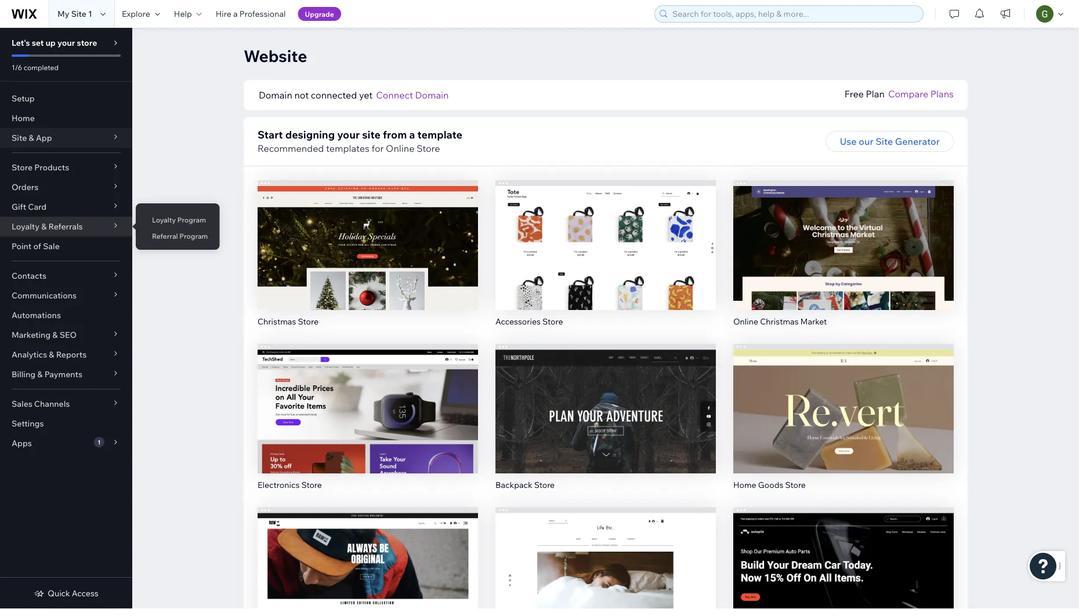 Task type: vqa. For each thing, say whether or not it's contained in the screenshot.
the from
yes



Task type: describe. For each thing, give the bounding box(es) containing it.
edit button for accessories store
[[582, 226, 630, 247]]

upgrade
[[305, 10, 334, 18]]

1/6 completed
[[12, 63, 59, 72]]

use our site generator
[[840, 136, 940, 147]]

our
[[859, 136, 874, 147]]

edit for home goods store
[[835, 394, 853, 406]]

analytics & reports
[[12, 350, 87, 360]]

analytics
[[12, 350, 47, 360]]

home for home
[[12, 113, 35, 123]]

card
[[28, 202, 47, 212]]

apps
[[12, 439, 32, 449]]

domain not connected yet connect domain
[[259, 89, 449, 101]]

point of sale link
[[0, 237, 132, 257]]

gift card button
[[0, 197, 132, 217]]

1 horizontal spatial online
[[734, 316, 759, 327]]

1 domain from the left
[[259, 89, 292, 101]]

site inside button
[[876, 136, 893, 147]]

reports
[[56, 350, 87, 360]]

goods
[[758, 480, 784, 490]]

backpack store
[[496, 480, 555, 490]]

online christmas market
[[734, 316, 827, 327]]

accessories store
[[496, 316, 563, 327]]

quick access button
[[34, 589, 98, 600]]

set
[[32, 38, 44, 48]]

home for home goods store
[[734, 480, 757, 490]]

my
[[57, 9, 69, 19]]

compare
[[888, 88, 929, 100]]

marketing & seo
[[12, 330, 77, 340]]

products
[[34, 162, 69, 173]]

help button
[[167, 0, 209, 28]]

let's
[[12, 38, 30, 48]]

compare plans button
[[888, 87, 954, 101]]

2 christmas from the left
[[760, 316, 799, 327]]

sales channels button
[[0, 395, 132, 414]]

electronics store
[[258, 480, 322, 490]]

setup link
[[0, 89, 132, 109]]

edit button for christmas store
[[344, 226, 392, 247]]

gift
[[12, 202, 26, 212]]

edit for electronics store
[[359, 394, 377, 406]]

& for loyalty
[[41, 222, 47, 232]]

referral program
[[152, 232, 208, 241]]

setup
[[12, 93, 35, 104]]

point
[[12, 241, 32, 252]]

use
[[840, 136, 857, 147]]

template
[[418, 128, 463, 141]]

recommended
[[258, 143, 324, 154]]

explore
[[122, 9, 150, 19]]

Search for tools, apps, help & more... field
[[669, 6, 920, 22]]

designing
[[285, 128, 335, 141]]

edit for online christmas market
[[835, 230, 853, 242]]

site
[[362, 128, 381, 141]]

connected
[[311, 89, 357, 101]]

marketing & seo button
[[0, 326, 132, 345]]

use our site generator button
[[826, 131, 954, 152]]

automations link
[[0, 306, 132, 326]]

& for marketing
[[52, 330, 58, 340]]

loyalty for loyalty program
[[152, 216, 176, 224]]

settings link
[[0, 414, 132, 434]]

help
[[174, 9, 192, 19]]

gift card
[[12, 202, 47, 212]]

access
[[72, 589, 98, 599]]

1 christmas from the left
[[258, 316, 296, 327]]

from
[[383, 128, 407, 141]]

contacts button
[[0, 266, 132, 286]]

quick
[[48, 589, 70, 599]]

site & app button
[[0, 128, 132, 148]]

connect
[[376, 89, 413, 101]]

christmas store
[[258, 316, 319, 327]]

& for billing
[[37, 370, 43, 380]]

sale
[[43, 241, 60, 252]]

electronics
[[258, 480, 300, 490]]

hire
[[216, 9, 231, 19]]

my site 1
[[57, 9, 92, 19]]

market
[[801, 316, 827, 327]]

site inside dropdown button
[[12, 133, 27, 143]]

referral program link
[[136, 226, 220, 246]]



Task type: locate. For each thing, give the bounding box(es) containing it.
let's set up your store
[[12, 38, 97, 48]]

edit button for online christmas market
[[819, 226, 868, 247]]

hire a professional link
[[209, 0, 293, 28]]

a right hire
[[233, 9, 238, 19]]

program for loyalty program
[[177, 216, 206, 224]]

backpack
[[496, 480, 533, 490]]

your up "templates"
[[337, 128, 360, 141]]

program
[[177, 216, 206, 224], [180, 232, 208, 241]]

1
[[88, 9, 92, 19], [98, 439, 101, 446]]

2 horizontal spatial site
[[876, 136, 893, 147]]

& left app
[[29, 133, 34, 143]]

seo
[[60, 330, 77, 340]]

website
[[244, 46, 307, 66]]

0 horizontal spatial christmas
[[258, 316, 296, 327]]

0 vertical spatial a
[[233, 9, 238, 19]]

your
[[57, 38, 75, 48], [337, 128, 360, 141]]

1 down settings link
[[98, 439, 101, 446]]

& left seo
[[52, 330, 58, 340]]

communications button
[[0, 286, 132, 306]]

professional
[[240, 9, 286, 19]]

2 domain from the left
[[415, 89, 449, 101]]

0 horizontal spatial site
[[12, 133, 27, 143]]

0 horizontal spatial your
[[57, 38, 75, 48]]

billing & payments
[[12, 370, 82, 380]]

program for referral program
[[180, 232, 208, 241]]

sales
[[12, 399, 32, 409]]

marketing
[[12, 330, 51, 340]]

domain right connect
[[415, 89, 449, 101]]

billing & payments button
[[0, 365, 132, 385]]

loyalty program link
[[136, 210, 220, 230]]

1 horizontal spatial christmas
[[760, 316, 799, 327]]

settings
[[12, 419, 44, 429]]

your right up
[[57, 38, 75, 48]]

& right billing
[[37, 370, 43, 380]]

loyalty up the referral
[[152, 216, 176, 224]]

contacts
[[12, 271, 46, 281]]

of
[[33, 241, 41, 252]]

sales channels
[[12, 399, 70, 409]]

edit button for home goods store
[[819, 389, 868, 410]]

1 inside sidebar 'element'
[[98, 439, 101, 446]]

edit button for backpack store
[[582, 389, 630, 410]]

program down loyalty program
[[180, 232, 208, 241]]

referrals
[[48, 222, 83, 232]]

0 vertical spatial program
[[177, 216, 206, 224]]

payments
[[44, 370, 82, 380]]

edit button
[[344, 226, 392, 247], [582, 226, 630, 247], [819, 226, 868, 247], [344, 389, 392, 410], [582, 389, 630, 410], [819, 389, 868, 410], [344, 553, 392, 574], [582, 553, 630, 574], [819, 553, 868, 574]]

edit button for electronics store
[[344, 389, 392, 410]]

& inside marketing & seo "dropdown button"
[[52, 330, 58, 340]]

accessories
[[496, 316, 541, 327]]

for
[[372, 143, 384, 154]]

1 vertical spatial online
[[734, 316, 759, 327]]

site & app
[[12, 133, 52, 143]]

start
[[258, 128, 283, 141]]

edit for accessories store
[[597, 230, 615, 242]]

1/6
[[12, 63, 22, 72]]

1 horizontal spatial your
[[337, 128, 360, 141]]

edit for christmas store
[[359, 230, 377, 242]]

home down 'setup'
[[12, 113, 35, 123]]

home
[[12, 113, 35, 123], [734, 480, 757, 490]]

store inside "start designing your site from a template recommended templates for online store"
[[417, 143, 440, 154]]

completed
[[24, 63, 59, 72]]

templates
[[326, 143, 370, 154]]

your inside "start designing your site from a template recommended templates for online store"
[[337, 128, 360, 141]]

1 vertical spatial your
[[337, 128, 360, 141]]

1 horizontal spatial 1
[[98, 439, 101, 446]]

loyalty for loyalty & referrals
[[12, 222, 39, 232]]

free
[[845, 88, 864, 100]]

edit for backpack store
[[597, 394, 615, 406]]

0 vertical spatial your
[[57, 38, 75, 48]]

yet
[[359, 89, 373, 101]]

analytics & reports button
[[0, 345, 132, 365]]

& for site
[[29, 133, 34, 143]]

quick access
[[48, 589, 98, 599]]

1 vertical spatial 1
[[98, 439, 101, 446]]

a inside "start designing your site from a template recommended templates for online store"
[[409, 128, 415, 141]]

loyalty down gift card
[[12, 222, 39, 232]]

0 vertical spatial 1
[[88, 9, 92, 19]]

christmas
[[258, 316, 296, 327], [760, 316, 799, 327]]

0 vertical spatial online
[[386, 143, 415, 154]]

1 vertical spatial a
[[409, 128, 415, 141]]

1 vertical spatial home
[[734, 480, 757, 490]]

1 horizontal spatial home
[[734, 480, 757, 490]]

& inside site & app dropdown button
[[29, 133, 34, 143]]

store
[[77, 38, 97, 48]]

& inside billing & payments popup button
[[37, 370, 43, 380]]

generator
[[895, 136, 940, 147]]

orders button
[[0, 178, 132, 197]]

loyalty & referrals button
[[0, 217, 132, 237]]

0 horizontal spatial 1
[[88, 9, 92, 19]]

site
[[71, 9, 86, 19], [12, 133, 27, 143], [876, 136, 893, 147]]

1 horizontal spatial site
[[71, 9, 86, 19]]

site right 'our'
[[876, 136, 893, 147]]

site left app
[[12, 133, 27, 143]]

0 horizontal spatial domain
[[259, 89, 292, 101]]

1 horizontal spatial a
[[409, 128, 415, 141]]

1 vertical spatial program
[[180, 232, 208, 241]]

plan
[[866, 88, 885, 100]]

0 horizontal spatial online
[[386, 143, 415, 154]]

store
[[417, 143, 440, 154], [12, 162, 33, 173], [298, 316, 319, 327], [543, 316, 563, 327], [301, 480, 322, 490], [534, 480, 555, 490], [785, 480, 806, 490]]

loyalty inside popup button
[[12, 222, 39, 232]]

up
[[46, 38, 56, 48]]

1 right my
[[88, 9, 92, 19]]

store inside popup button
[[12, 162, 33, 173]]

& inside loyalty & referrals popup button
[[41, 222, 47, 232]]

a right 'from'
[[409, 128, 415, 141]]

home goods store
[[734, 480, 806, 490]]

plans
[[931, 88, 954, 100]]

& left reports
[[49, 350, 54, 360]]

edit
[[359, 230, 377, 242], [597, 230, 615, 242], [835, 230, 853, 242], [359, 394, 377, 406], [597, 394, 615, 406], [835, 394, 853, 406], [359, 558, 377, 570], [597, 558, 615, 570], [835, 558, 853, 570]]

program up referral program
[[177, 216, 206, 224]]

store products
[[12, 162, 69, 173]]

home left goods
[[734, 480, 757, 490]]

orders
[[12, 182, 38, 192]]

communications
[[12, 291, 77, 301]]

& for analytics
[[49, 350, 54, 360]]

a
[[233, 9, 238, 19], [409, 128, 415, 141]]

0 horizontal spatial home
[[12, 113, 35, 123]]

not
[[294, 89, 309, 101]]

&
[[29, 133, 34, 143], [41, 222, 47, 232], [52, 330, 58, 340], [49, 350, 54, 360], [37, 370, 43, 380]]

0 horizontal spatial loyalty
[[12, 222, 39, 232]]

1 horizontal spatial domain
[[415, 89, 449, 101]]

sidebar element
[[0, 28, 132, 610]]

automations
[[12, 310, 61, 321]]

loyalty & referrals
[[12, 222, 83, 232]]

0 vertical spatial home
[[12, 113, 35, 123]]

1 horizontal spatial loyalty
[[152, 216, 176, 224]]

online inside "start designing your site from a template recommended templates for online store"
[[386, 143, 415, 154]]

view
[[357, 255, 379, 266], [833, 255, 855, 266], [357, 419, 379, 430], [595, 419, 617, 430], [833, 419, 855, 430], [357, 582, 379, 594], [595, 582, 617, 594], [833, 582, 855, 594]]

0 horizontal spatial a
[[233, 9, 238, 19]]

point of sale
[[12, 241, 60, 252]]

domain left not
[[259, 89, 292, 101]]

connect domain button
[[376, 88, 449, 102]]

start designing your site from a template recommended templates for online store
[[258, 128, 463, 154]]

hire a professional
[[216, 9, 286, 19]]

channels
[[34, 399, 70, 409]]

free plan compare plans
[[845, 88, 954, 100]]

& down card
[[41, 222, 47, 232]]

home inside sidebar 'element'
[[12, 113, 35, 123]]

app
[[36, 133, 52, 143]]

& inside analytics & reports dropdown button
[[49, 350, 54, 360]]

loyalty program
[[152, 216, 206, 224]]

your inside sidebar 'element'
[[57, 38, 75, 48]]

referral
[[152, 232, 178, 241]]

domain
[[259, 89, 292, 101], [415, 89, 449, 101]]

site right my
[[71, 9, 86, 19]]

home link
[[0, 109, 132, 128]]



